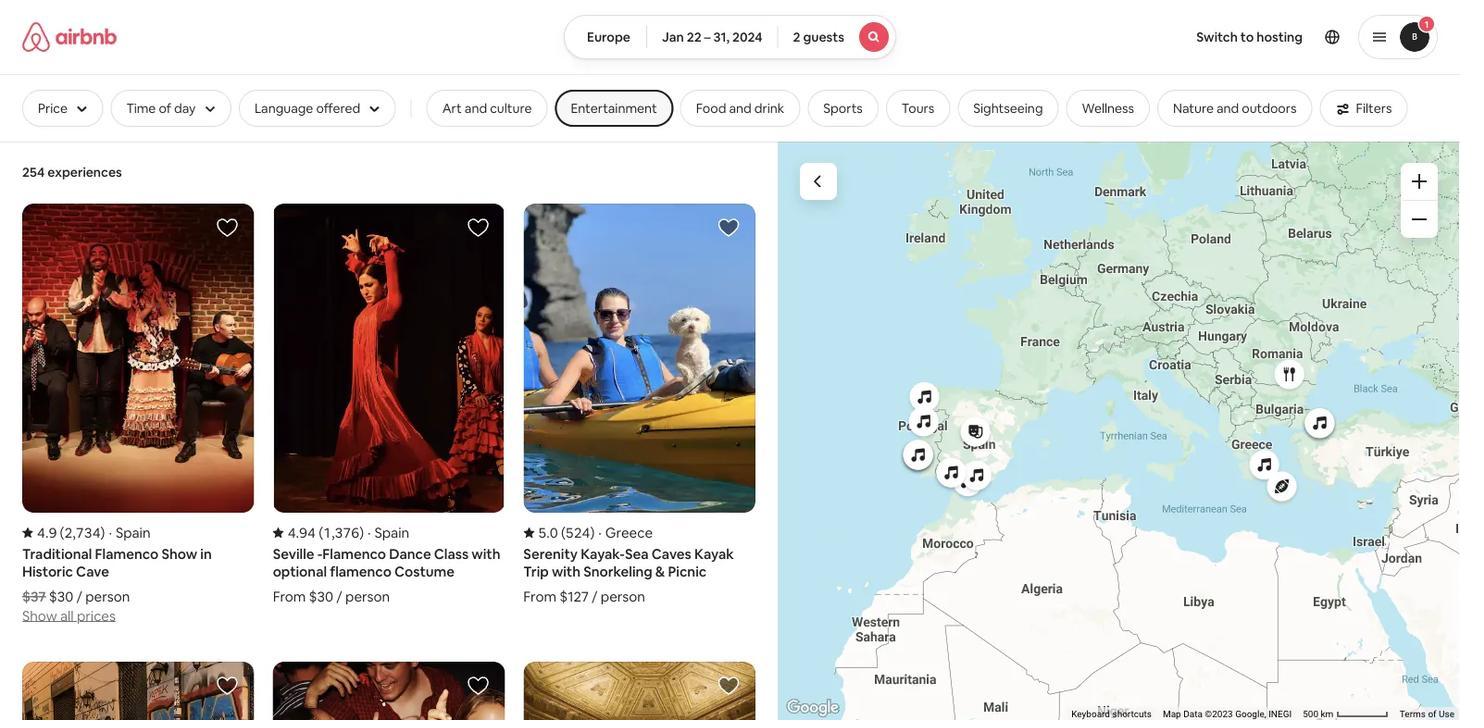 Task type: locate. For each thing, give the bounding box(es) containing it.
2 / from the left
[[337, 588, 342, 606]]

Sports button
[[808, 90, 879, 127]]

jan 22 – 31, 2024 button
[[647, 15, 779, 59]]

of for use
[[1429, 709, 1437, 720]]

2 · from the left
[[368, 524, 371, 542]]

1 horizontal spatial from
[[524, 588, 557, 606]]

filters
[[1357, 100, 1393, 117]]

0 horizontal spatial · spain
[[109, 524, 151, 542]]

kayak
[[695, 545, 734, 563]]

· inside the serenity kayak-sea caves kayak trip with snorkeling & picnic group
[[599, 524, 602, 542]]

2 person from the left
[[346, 588, 390, 606]]

add to wishlist image
[[467, 217, 489, 239], [718, 217, 740, 239]]

jan 22 – 31, 2024
[[662, 29, 763, 45]]

· for 4.94 (1,376)
[[368, 524, 371, 542]]

prices
[[77, 607, 116, 626]]

show left in at the left of page
[[162, 545, 197, 563]]

class
[[434, 545, 469, 563]]

1 horizontal spatial with
[[552, 563, 581, 581]]

254
[[22, 164, 45, 181]]

from down trip
[[524, 588, 557, 606]]

spain right (2,734)
[[116, 524, 151, 542]]

with
[[472, 545, 501, 563], [552, 563, 581, 581]]

caves
[[652, 545, 692, 563]]

0 horizontal spatial spain
[[116, 524, 151, 542]]

0 horizontal spatial of
[[159, 100, 171, 117]]

google image
[[783, 697, 844, 721]]

1 flamenco from the left
[[95, 545, 159, 563]]

from
[[273, 588, 306, 606], [524, 588, 557, 606]]

flamenco down (2,734)
[[95, 545, 159, 563]]

1 add to wishlist image from the left
[[467, 217, 489, 239]]

of inside dropdown button
[[159, 100, 171, 117]]

terms
[[1401, 709, 1427, 720]]

1 horizontal spatial flamenco
[[323, 545, 386, 563]]

spain inside 'traditional flamenco show in historic cave' group
[[116, 524, 151, 542]]

traditional flamenco show in historic cave $37 $30 / person show all prices
[[22, 545, 212, 626]]

1 horizontal spatial spain
[[375, 524, 410, 542]]

art
[[443, 100, 462, 117]]

serenity kayak-sea caves kayak trip with snorkeling & picnic group
[[524, 204, 756, 606]]

profile element
[[919, 0, 1439, 74]]

4.9
[[37, 524, 57, 542]]

1 horizontal spatial /
[[337, 588, 342, 606]]

/ right '$127'
[[592, 588, 598, 606]]

outdoors
[[1243, 100, 1297, 117]]

and right art
[[465, 100, 487, 117]]

0 horizontal spatial show
[[22, 607, 57, 626]]

· spain
[[109, 524, 151, 542], [368, 524, 410, 542]]

(524)
[[561, 524, 595, 542]]

$127
[[560, 588, 589, 606]]

1 horizontal spatial · spain
[[368, 524, 410, 542]]

add to wishlist image
[[216, 217, 239, 239], [216, 676, 239, 698], [467, 676, 489, 698], [718, 676, 740, 698]]

switch
[[1197, 29, 1238, 45]]

1 spain from the left
[[116, 524, 151, 542]]

0 horizontal spatial with
[[472, 545, 501, 563]]

person down "snorkeling"
[[601, 588, 646, 606]]

of
[[159, 100, 171, 117], [1429, 709, 1437, 720]]

2 and from the left
[[729, 100, 752, 117]]

· inside 'traditional flamenco show in historic cave' group
[[109, 524, 112, 542]]

2 · spain from the left
[[368, 524, 410, 542]]

person
[[85, 588, 130, 606], [346, 588, 390, 606], [601, 588, 646, 606]]

europe
[[587, 29, 631, 45]]

Wellness button
[[1067, 90, 1151, 127]]

· spain right (2,734)
[[109, 524, 151, 542]]

map
[[1163, 709, 1182, 720]]

with up '$127'
[[552, 563, 581, 581]]

1 horizontal spatial $30
[[309, 588, 334, 606]]

0 horizontal spatial /
[[76, 588, 82, 606]]

500 km button
[[1298, 708, 1395, 721]]

$37
[[22, 588, 46, 606]]

time of day button
[[111, 90, 231, 127]]

show
[[162, 545, 197, 563], [22, 607, 57, 626]]

None search field
[[564, 15, 897, 59]]

$30 inside traditional flamenco show in historic cave $37 $30 / person show all prices
[[49, 588, 73, 606]]

©2023
[[1206, 709, 1234, 720]]

2 spain from the left
[[375, 524, 410, 542]]

none search field containing europe
[[564, 15, 897, 59]]

254 experiences
[[22, 164, 122, 181]]

of left day in the left of the page
[[159, 100, 171, 117]]

picnic
[[668, 563, 707, 581]]

22
[[687, 29, 702, 45]]

flamenco
[[330, 563, 392, 581]]

person inside seville -flamenco dance class with optional flamenco costume from $30 / person
[[346, 588, 390, 606]]

and inside button
[[729, 100, 752, 117]]

0 horizontal spatial ·
[[109, 524, 112, 542]]

hosting
[[1257, 29, 1303, 45]]

1 horizontal spatial person
[[346, 588, 390, 606]]

spain up dance
[[375, 524, 410, 542]]

0 horizontal spatial from
[[273, 588, 306, 606]]

wellness
[[1082, 100, 1135, 117]]

0 horizontal spatial and
[[465, 100, 487, 117]]

Art and culture button
[[427, 90, 548, 127]]

map data ©2023 google, inegi
[[1163, 709, 1292, 720]]

to
[[1241, 29, 1255, 45]]

with inside seville -flamenco dance class with optional flamenco costume from $30 / person
[[472, 545, 501, 563]]

1 · from the left
[[109, 524, 112, 542]]

snorkeling
[[584, 563, 653, 581]]

·
[[109, 524, 112, 542], [368, 524, 371, 542], [599, 524, 602, 542]]

person down flamenco
[[346, 588, 390, 606]]

$30
[[49, 588, 73, 606], [309, 588, 334, 606]]

2 flamenco from the left
[[323, 545, 386, 563]]

kayak-
[[581, 545, 625, 563]]

Tours button
[[886, 90, 951, 127]]

0 vertical spatial show
[[162, 545, 197, 563]]

flamenco down (1,376)
[[323, 545, 386, 563]]

price button
[[22, 90, 103, 127]]

3 person from the left
[[601, 588, 646, 606]]

· spain inside 'traditional flamenco show in historic cave' group
[[109, 524, 151, 542]]

3 · from the left
[[599, 524, 602, 542]]

1 button
[[1359, 15, 1439, 59]]

art and culture
[[443, 100, 532, 117]]

person up prices
[[85, 588, 130, 606]]

keyboard shortcuts
[[1072, 709, 1152, 720]]

2 horizontal spatial and
[[1217, 100, 1240, 117]]

0 horizontal spatial person
[[85, 588, 130, 606]]

flamenco
[[95, 545, 159, 563], [323, 545, 386, 563]]

2 horizontal spatial /
[[592, 588, 598, 606]]

with right class
[[472, 545, 501, 563]]

1 horizontal spatial add to wishlist image
[[718, 217, 740, 239]]

and left drink
[[729, 100, 752, 117]]

· for 4.9 (2,734)
[[109, 524, 112, 542]]

experiences
[[47, 164, 122, 181]]

-
[[317, 545, 323, 563]]

language offered
[[255, 100, 361, 117]]

1 vertical spatial of
[[1429, 709, 1437, 720]]

culture
[[490, 100, 532, 117]]

0 horizontal spatial add to wishlist image
[[467, 217, 489, 239]]

0 horizontal spatial flamenco
[[95, 545, 159, 563]]

of left use
[[1429, 709, 1437, 720]]

2 horizontal spatial person
[[601, 588, 646, 606]]

and for nature
[[1217, 100, 1240, 117]]

Food and drink button
[[681, 90, 801, 127]]

$30 up all
[[49, 588, 73, 606]]

1 from from the left
[[273, 588, 306, 606]]

and right nature
[[1217, 100, 1240, 117]]

show down $37
[[22, 607, 57, 626]]

1 · spain from the left
[[109, 524, 151, 542]]

of for day
[[159, 100, 171, 117]]

1 horizontal spatial and
[[729, 100, 752, 117]]

3 and from the left
[[1217, 100, 1240, 117]]

4.9 (2,734)
[[37, 524, 105, 542]]

2 add to wishlist image from the left
[[718, 217, 740, 239]]

1 / from the left
[[76, 588, 82, 606]]

serenity kayak-sea caves kayak trip with snorkeling & picnic from $127 / person
[[524, 545, 734, 606]]

1 $30 from the left
[[49, 588, 73, 606]]

spain inside seville -flamenco dance class with optional flamenco costume group
[[375, 524, 410, 542]]

/ up prices
[[76, 588, 82, 606]]

0 vertical spatial of
[[159, 100, 171, 117]]

zoom in image
[[1413, 174, 1428, 189]]

$30 inside seville -flamenco dance class with optional flamenco costume from $30 / person
[[309, 588, 334, 606]]

1 horizontal spatial ·
[[368, 524, 371, 542]]

2 $30 from the left
[[309, 588, 334, 606]]

1 and from the left
[[465, 100, 487, 117]]

2 from from the left
[[524, 588, 557, 606]]

· inside seville -flamenco dance class with optional flamenco costume group
[[368, 524, 371, 542]]

4.94 out of 5 average rating,  1,376 reviews image
[[273, 524, 364, 542]]

1 vertical spatial show
[[22, 607, 57, 626]]

serenity
[[524, 545, 578, 563]]

4.94
[[288, 524, 316, 542]]

· right (1,376)
[[368, 524, 371, 542]]

0 horizontal spatial $30
[[49, 588, 73, 606]]

· up kayak-
[[599, 524, 602, 542]]

· greece
[[599, 524, 653, 542]]

add to wishlist image inside 'traditional flamenco show in historic cave' group
[[216, 217, 239, 239]]

5.0 out of 5 average rating,  524 reviews image
[[524, 524, 595, 542]]

from down the optional
[[273, 588, 306, 606]]

1 horizontal spatial of
[[1429, 709, 1437, 720]]

in
[[200, 545, 212, 563]]

inegi
[[1269, 709, 1292, 720]]

tours
[[902, 100, 935, 117]]

· right (2,734)
[[109, 524, 112, 542]]

Nature and outdoors button
[[1158, 90, 1313, 127]]

· spain inside seville -flamenco dance class with optional flamenco costume group
[[368, 524, 410, 542]]

spain for flamenco
[[375, 524, 410, 542]]

3 / from the left
[[592, 588, 598, 606]]

/ down flamenco
[[337, 588, 342, 606]]

$30 down the optional
[[309, 588, 334, 606]]

and
[[465, 100, 487, 117], [729, 100, 752, 117], [1217, 100, 1240, 117]]

food and drink
[[696, 100, 785, 117]]

sea
[[625, 545, 649, 563]]

1 person from the left
[[85, 588, 130, 606]]

· spain up dance
[[368, 524, 410, 542]]

· spain for show
[[109, 524, 151, 542]]

dance
[[389, 545, 431, 563]]

2 horizontal spatial ·
[[599, 524, 602, 542]]

seville -flamenco dance class with optional flamenco costume group
[[273, 204, 505, 606]]



Task type: vqa. For each thing, say whether or not it's contained in the screenshot.
third person
yes



Task type: describe. For each thing, give the bounding box(es) containing it.
price
[[38, 100, 68, 117]]

500 km
[[1304, 709, 1337, 720]]

keyboard
[[1072, 709, 1111, 720]]

31,
[[714, 29, 730, 45]]

flamenco inside seville -flamenco dance class with optional flamenco costume from $30 / person
[[323, 545, 386, 563]]

costume
[[395, 563, 455, 581]]

switch to hosting
[[1197, 29, 1303, 45]]

guests
[[804, 29, 845, 45]]

and for art
[[465, 100, 487, 117]]

and for food
[[729, 100, 752, 117]]

2024
[[733, 29, 763, 45]]

add to wishlist image for spain
[[467, 217, 489, 239]]

greece
[[606, 524, 653, 542]]

person inside serenity kayak-sea caves kayak trip with snorkeling & picnic from $127 / person
[[601, 588, 646, 606]]

nature and outdoors
[[1174, 100, 1297, 117]]

keyboard shortcuts button
[[1072, 708, 1152, 721]]

sports
[[824, 100, 863, 117]]

Sightseeing button
[[958, 90, 1059, 127]]

&
[[656, 563, 665, 581]]

2 guests button
[[778, 15, 897, 59]]

terms of use link
[[1401, 709, 1455, 720]]

4.9 out of 5 average rating,  2,734 reviews image
[[22, 524, 105, 542]]

cave
[[76, 563, 109, 581]]

entertainment
[[571, 100, 657, 117]]

europe button
[[564, 15, 648, 59]]

5.0 (524)
[[539, 524, 595, 542]]

with inside serenity kayak-sea caves kayak trip with snorkeling & picnic from $127 / person
[[552, 563, 581, 581]]

food
[[696, 100, 727, 117]]

all
[[60, 607, 74, 626]]

· spain for flamenco
[[368, 524, 410, 542]]

zoom out image
[[1413, 212, 1428, 227]]

(2,734)
[[60, 524, 105, 542]]

data
[[1184, 709, 1203, 720]]

sightseeing
[[974, 100, 1044, 117]]

from inside seville -flamenco dance class with optional flamenco costume from $30 / person
[[273, 588, 306, 606]]

optional
[[273, 563, 327, 581]]

–
[[705, 29, 711, 45]]

use
[[1440, 709, 1455, 720]]

seville
[[273, 545, 315, 563]]

(1,376)
[[319, 524, 364, 542]]

language
[[255, 100, 313, 117]]

5.0
[[539, 524, 558, 542]]

flamenco inside traditional flamenco show in historic cave $37 $30 / person show all prices
[[95, 545, 159, 563]]

nature
[[1174, 100, 1214, 117]]

historic
[[22, 563, 73, 581]]

km
[[1321, 709, 1334, 720]]

filters button
[[1321, 90, 1408, 127]]

day
[[174, 100, 196, 117]]

switch to hosting link
[[1186, 18, 1315, 57]]

google,
[[1236, 709, 1267, 720]]

drink
[[755, 100, 785, 117]]

Entertainment button
[[555, 90, 673, 127]]

1 horizontal spatial show
[[162, 545, 197, 563]]

show all prices button
[[22, 606, 116, 626]]

traditional
[[22, 545, 92, 563]]

person inside traditional flamenco show in historic cave $37 $30 / person show all prices
[[85, 588, 130, 606]]

/ inside serenity kayak-sea caves kayak trip with snorkeling & picnic from $127 / person
[[592, 588, 598, 606]]

2
[[793, 29, 801, 45]]

spain for show
[[116, 524, 151, 542]]

/ inside traditional flamenco show in historic cave $37 $30 / person show all prices
[[76, 588, 82, 606]]

/ inside seville -flamenco dance class with optional flamenco costume from $30 / person
[[337, 588, 342, 606]]

2 guests
[[793, 29, 845, 45]]

· for 5.0 (524)
[[599, 524, 602, 542]]

500
[[1304, 709, 1319, 720]]

4.94 (1,376)
[[288, 524, 364, 542]]

from inside serenity kayak-sea caves kayak trip with snorkeling & picnic from $127 / person
[[524, 588, 557, 606]]

jan
[[662, 29, 684, 45]]

traditional flamenco show in historic cave group
[[22, 204, 254, 626]]

shortcuts
[[1113, 709, 1152, 720]]

terms of use
[[1401, 709, 1455, 720]]

offered
[[316, 100, 361, 117]]

language offered button
[[239, 90, 396, 127]]

seville -flamenco dance class with optional flamenco costume from $30 / person
[[273, 545, 501, 606]]

time
[[126, 100, 156, 117]]

google map
showing 20 experiences. region
[[778, 141, 1461, 721]]

1
[[1425, 18, 1430, 30]]

add to wishlist image for greece
[[718, 217, 740, 239]]

time of day
[[126, 100, 196, 117]]

trip
[[524, 563, 549, 581]]



